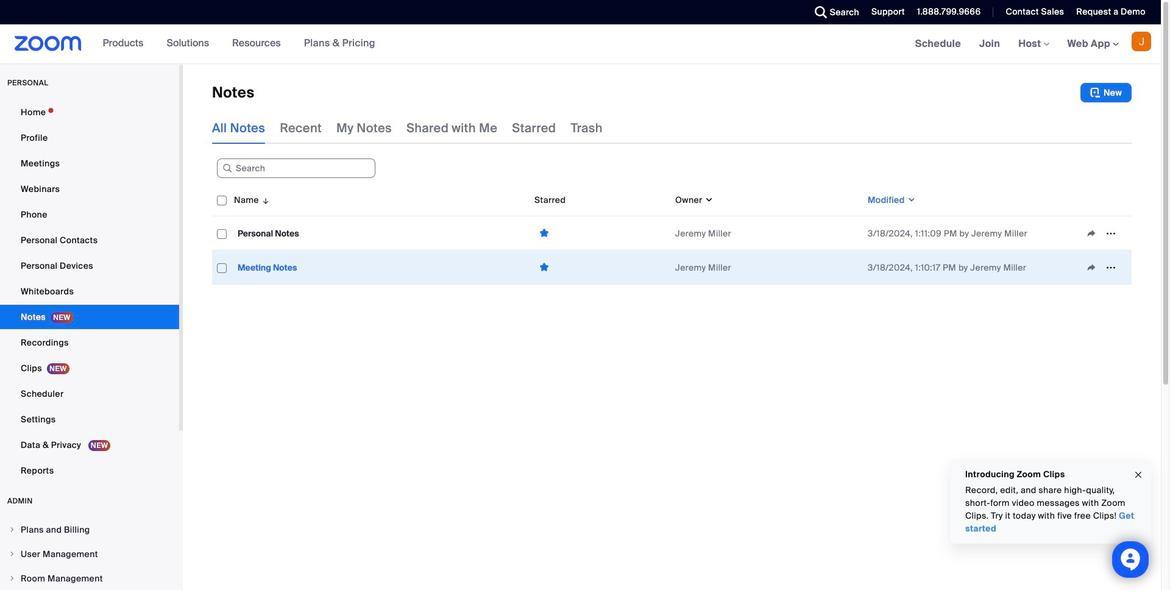 Task type: vqa. For each thing, say whether or not it's contained in the screenshot.
2nd WINDOW NEW Icon from right
no



Task type: locate. For each thing, give the bounding box(es) containing it.
2 menu item from the top
[[0, 543, 179, 566]]

arrow down image
[[259, 193, 270, 207]]

1 horizontal spatial down image
[[905, 194, 916, 206]]

1 menu item from the top
[[0, 518, 179, 541]]

1 vertical spatial right image
[[9, 551, 16, 558]]

1 vertical spatial menu item
[[0, 543, 179, 566]]

right image
[[9, 526, 16, 534], [9, 551, 16, 558]]

0 vertical spatial right image
[[9, 526, 16, 534]]

3 menu item from the top
[[0, 567, 179, 590]]

share image
[[1082, 262, 1102, 273]]

more options for personal notes image
[[1102, 228, 1121, 239]]

0 horizontal spatial down image
[[703, 194, 714, 206]]

admin menu menu
[[0, 518, 179, 590]]

menu item
[[0, 518, 179, 541], [0, 543, 179, 566], [0, 567, 179, 590]]

tabs of all notes page tab list
[[212, 112, 603, 144]]

2 vertical spatial menu item
[[0, 567, 179, 590]]

zoom logo image
[[15, 36, 81, 51]]

1 right image from the top
[[9, 526, 16, 534]]

application
[[212, 184, 1141, 294], [535, 224, 666, 243], [1082, 224, 1127, 242], [535, 258, 666, 277], [1082, 258, 1127, 277]]

down image
[[703, 194, 714, 206], [905, 194, 916, 206]]

right image for third menu item from the bottom of the admin menu menu
[[9, 526, 16, 534]]

close image
[[1134, 468, 1144, 482]]

banner
[[0, 24, 1162, 64]]

0 vertical spatial menu item
[[0, 518, 179, 541]]

2 right image from the top
[[9, 551, 16, 558]]



Task type: describe. For each thing, give the bounding box(es) containing it.
right image for 2nd menu item from the bottom of the admin menu menu
[[9, 551, 16, 558]]

meetings navigation
[[906, 24, 1162, 64]]

2 down image from the left
[[905, 194, 916, 206]]

Search text field
[[217, 159, 376, 178]]

personal menu menu
[[0, 100, 179, 484]]

right image
[[9, 575, 16, 582]]

more options for meeting notes image
[[1102, 262, 1121, 273]]

product information navigation
[[94, 24, 385, 63]]

share image
[[1082, 228, 1102, 239]]

profile picture image
[[1132, 32, 1152, 51]]

1 down image from the left
[[703, 194, 714, 206]]



